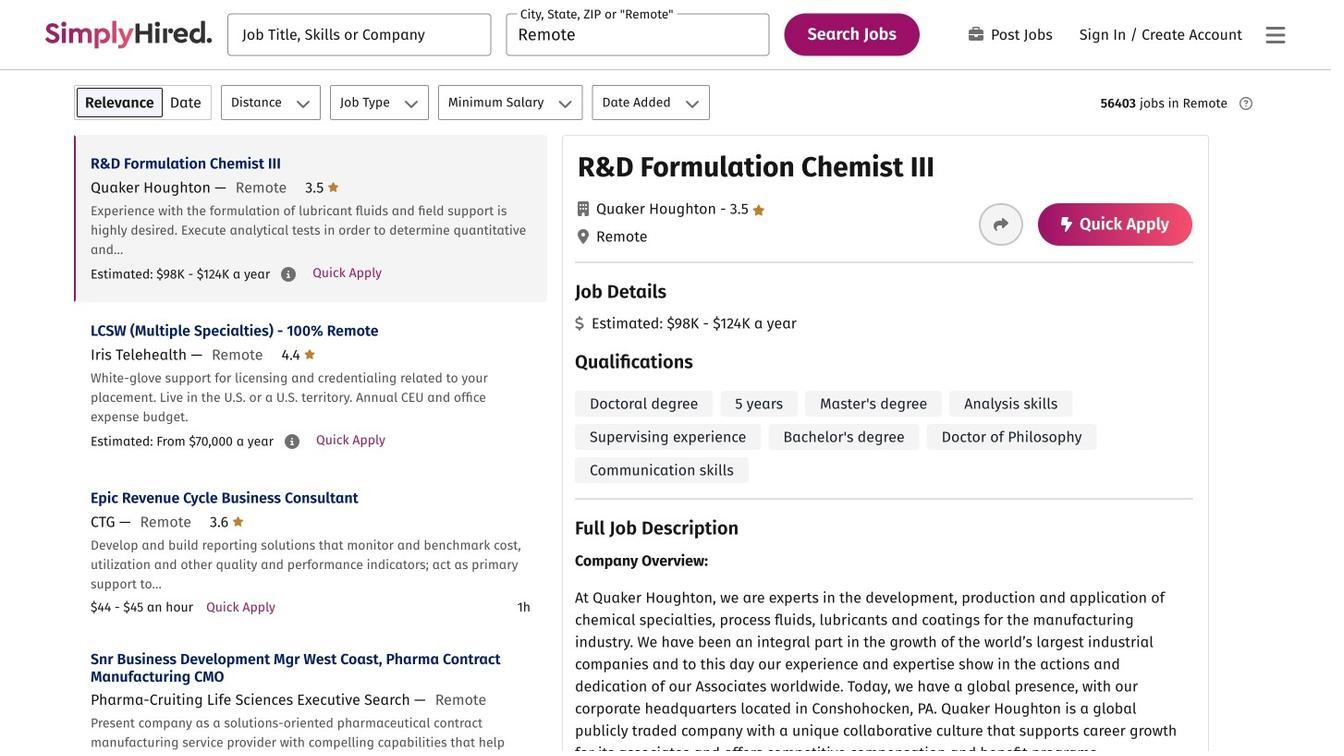 Task type: describe. For each thing, give the bounding box(es) containing it.
3.5 out of 5 stars element inside r&d formulation chemist iii 'element'
[[717, 200, 765, 218]]

1 vertical spatial job salary disclaimer image
[[285, 435, 300, 449]]

r&d formulation chemist iii element
[[562, 135, 1210, 752]]

dollar sign image
[[575, 316, 584, 331]]

0 vertical spatial job salary disclaimer image
[[281, 267, 296, 282]]

3.6 out of 5 stars element
[[210, 514, 244, 531]]



Task type: locate. For each thing, give the bounding box(es) containing it.
job salary disclaimer image
[[281, 267, 296, 282], [285, 435, 300, 449]]

0 vertical spatial 3.5 out of 5 stars element
[[305, 179, 339, 197]]

3.5 out of 5 stars element
[[305, 179, 339, 197], [717, 200, 765, 218]]

share this job image
[[994, 217, 1009, 232]]

job salary disclaimer image down 4.4 out of 5 stars element
[[285, 435, 300, 449]]

list
[[74, 135, 548, 752]]

None text field
[[506, 13, 770, 56]]

main menu image
[[1267, 24, 1286, 46]]

star image
[[328, 180, 339, 195], [753, 205, 765, 216], [304, 347, 315, 362], [233, 515, 244, 529]]

0 horizontal spatial 3.5 out of 5 stars element
[[305, 179, 339, 197]]

1 vertical spatial 3.5 out of 5 stars element
[[717, 200, 765, 218]]

simplyhired logo image
[[44, 21, 213, 49]]

None field
[[228, 13, 491, 56], [506, 13, 770, 56], [228, 13, 491, 56], [506, 13, 770, 56]]

1 horizontal spatial 3.5 out of 5 stars element
[[717, 200, 765, 218]]

location dot image
[[578, 229, 589, 244]]

building image
[[578, 202, 589, 216]]

sponsored jobs disclaimer image
[[1240, 97, 1253, 110]]

None text field
[[228, 13, 491, 56]]

briefcase image
[[969, 27, 984, 41]]

bolt lightning image
[[1062, 217, 1073, 232]]

4.4 out of 5 stars element
[[282, 346, 315, 364]]

job salary disclaimer image up 4.4 out of 5 stars element
[[281, 267, 296, 282]]



Task type: vqa. For each thing, say whether or not it's contained in the screenshot.
the top 3.5 out of 5 stars element
yes



